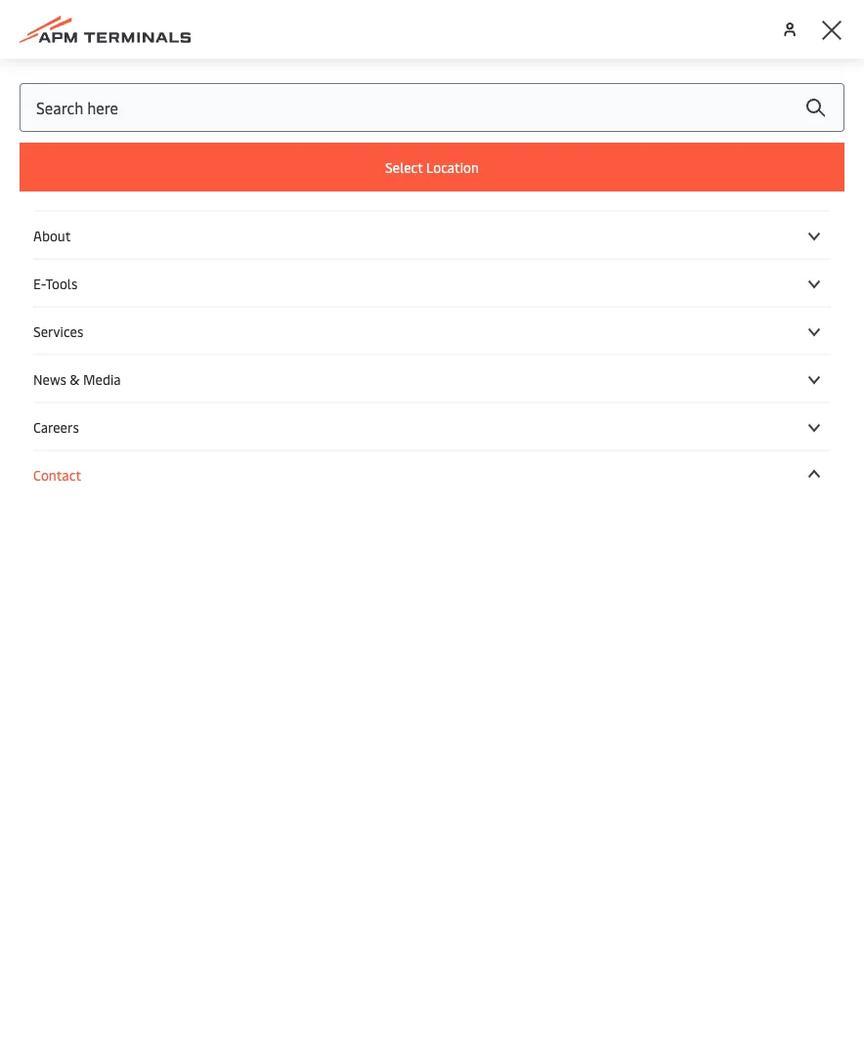 Task type: describe. For each thing, give the bounding box(es) containing it.
in the ceo talks series, ceo of apm terminals, keith svendsen looks back at the quarter and provides an update on key company achievements and market conditions.
[[31, 436, 391, 531]]

at inside hear from a handful of our 22,000 employees talk about their jobs, our values and what working at apm terminals means to them and their families.
[[724, 236, 739, 257]]

22,000
[[226, 236, 278, 257]]

series,
[[145, 436, 189, 457]]

terminals,
[[279, 436, 351, 457]]

them
[[174, 261, 212, 282]]

employees
[[282, 236, 359, 257]]

meet
[[31, 124, 160, 200]]

contact button
[[33, 465, 831, 484]]

market
[[331, 485, 381, 506]]

meet our people
[[31, 124, 448, 200]]

media
[[83, 370, 121, 388]]

news & media
[[33, 370, 121, 388]]

1 vertical spatial their
[[245, 261, 280, 282]]

e-
[[33, 274, 45, 292]]

e-tools button
[[33, 274, 831, 292]]

1 our from the left
[[198, 236, 222, 257]]

< global home
[[36, 64, 126, 82]]

from
[[68, 236, 104, 257]]

careers button
[[33, 417, 831, 436]]

about button
[[33, 226, 831, 244]]

2 our from the left
[[516, 236, 540, 257]]

at inside in the ceo talks series, ceo of apm terminals, keith svendsen looks back at the quarter and provides an update on key company achievements and market conditions.
[[179, 461, 193, 482]]

tools
[[45, 274, 78, 292]]

ceo talks play image
[[499, 411, 833, 594]]

people
[[276, 124, 448, 200]]

services button
[[33, 322, 831, 340]]

and left the what
[[593, 236, 619, 257]]

news & media button
[[33, 370, 831, 388]]

global
[[46, 64, 86, 82]]

an
[[373, 461, 390, 482]]

talk
[[362, 236, 391, 257]]

a
[[107, 236, 116, 257]]

jobs,
[[479, 236, 512, 257]]



Task type: vqa. For each thing, say whether or not it's contained in the screenshot.
STAKEHOLDERS. on the right bottom
no



Task type: locate. For each thing, give the bounding box(es) containing it.
of inside in the ceo talks series, ceo of apm terminals, keith svendsen looks back at the quarter and provides an update on key company achievements and market conditions.
[[224, 436, 239, 457]]

news
[[33, 370, 66, 388]]

achievements
[[201, 485, 297, 506]]

e-tools
[[33, 274, 78, 292]]

1 vertical spatial keith
[[354, 436, 391, 457]]

of up quarter at the left of the page
[[224, 436, 239, 457]]

1 horizontal spatial apm
[[742, 236, 776, 257]]

0 horizontal spatial our
[[198, 236, 222, 257]]

conditions.
[[31, 510, 108, 531]]

0 horizontal spatial keith
[[215, 323, 294, 370]]

contact
[[33, 465, 81, 484]]

talks
[[101, 323, 178, 370], [106, 436, 141, 457]]

select location
[[385, 158, 479, 176]]

the down careers
[[48, 436, 71, 457]]

key
[[106, 485, 129, 506]]

families.
[[283, 261, 345, 282]]

update
[[31, 485, 81, 506]]

select
[[385, 158, 423, 176]]

and down terminals,
[[280, 461, 306, 482]]

keith
[[215, 323, 294, 370], [354, 436, 391, 457]]

back
[[143, 461, 175, 482]]

of up "them" on the top left
[[179, 236, 195, 257]]

select location button
[[20, 143, 845, 192]]

the
[[48, 436, 71, 457], [197, 461, 220, 482]]

0 vertical spatial of
[[179, 236, 195, 257]]

their left jobs,
[[440, 236, 475, 257]]

home
[[89, 64, 126, 82]]

about
[[33, 226, 71, 244]]

global home link
[[46, 64, 126, 82]]

working
[[662, 236, 721, 257]]

apm up quarter at the left of the page
[[243, 436, 276, 457]]

their
[[440, 236, 475, 257], [245, 261, 280, 282]]

0 horizontal spatial their
[[245, 261, 280, 282]]

0 vertical spatial keith
[[215, 323, 294, 370]]

hear from a handful of our 22,000 employees talk about their jobs, our values and what working at apm terminals means to them and their families.
[[31, 236, 776, 282]]

1 horizontal spatial svendsen
[[303, 323, 451, 370]]

<
[[36, 64, 43, 82]]

our
[[174, 124, 262, 200]]

1 horizontal spatial our
[[516, 236, 540, 257]]

and down provides
[[301, 485, 327, 506]]

talks left –
[[101, 323, 178, 370]]

keith right –
[[215, 323, 294, 370]]

svendsen up update
[[31, 461, 98, 482]]

location
[[426, 158, 479, 176]]

and
[[593, 236, 619, 257], [215, 261, 242, 282], [280, 461, 306, 482], [301, 485, 327, 506]]

at right working
[[724, 236, 739, 257]]

what
[[623, 236, 659, 257]]

company
[[133, 485, 197, 506]]

Global search search field
[[20, 83, 845, 132]]

ceo talks – keith svendsen
[[31, 323, 451, 370]]

talks inside in the ceo talks series, ceo of apm terminals, keith svendsen looks back at the quarter and provides an update on key company achievements and market conditions.
[[106, 436, 141, 457]]

None submit
[[786, 83, 845, 132]]

keith up an
[[354, 436, 391, 457]]

0 vertical spatial apm
[[742, 236, 776, 257]]

0 vertical spatial at
[[724, 236, 739, 257]]

1 horizontal spatial of
[[224, 436, 239, 457]]

and down 22,000
[[215, 261, 242, 282]]

values
[[543, 236, 589, 257]]

hear
[[31, 236, 65, 257]]

of
[[179, 236, 195, 257], [224, 436, 239, 457]]

svendsen down e-tools dropdown button at the top of the page
[[303, 323, 451, 370]]

provides
[[310, 461, 369, 482]]

of inside hear from a handful of our 22,000 employees talk about their jobs, our values and what working at apm terminals means to them and their families.
[[179, 236, 195, 257]]

0 horizontal spatial of
[[179, 236, 195, 257]]

our
[[198, 236, 222, 257], [516, 236, 540, 257]]

our right jobs,
[[516, 236, 540, 257]]

svendsen inside in the ceo talks series, ceo of apm terminals, keith svendsen looks back at the quarter and provides an update on key company achievements and market conditions.
[[31, 461, 98, 482]]

1 vertical spatial svendsen
[[31, 461, 98, 482]]

&
[[70, 370, 80, 388]]

careers
[[33, 417, 79, 436]]

about
[[395, 236, 437, 257]]

0 horizontal spatial at
[[179, 461, 193, 482]]

at
[[724, 236, 739, 257], [179, 461, 193, 482]]

at right back
[[179, 461, 193, 482]]

apm right working
[[742, 236, 776, 257]]

1 vertical spatial apm
[[243, 436, 276, 457]]

0 vertical spatial the
[[48, 436, 71, 457]]

svendsen
[[303, 323, 451, 370], [31, 461, 98, 482]]

to
[[155, 261, 171, 282]]

1 vertical spatial of
[[224, 436, 239, 457]]

apm inside in the ceo talks series, ceo of apm terminals, keith svendsen looks back at the quarter and provides an update on key company achievements and market conditions.
[[243, 436, 276, 457]]

ceo
[[31, 323, 93, 370], [75, 436, 103, 457], [193, 436, 220, 457]]

handful
[[119, 236, 176, 257]]

talks up looks
[[106, 436, 141, 457]]

looks
[[101, 461, 139, 482]]

1 horizontal spatial keith
[[354, 436, 391, 457]]

–
[[187, 323, 207, 370]]

0 horizontal spatial apm
[[243, 436, 276, 457]]

1 vertical spatial at
[[179, 461, 193, 482]]

their down 22,000
[[245, 261, 280, 282]]

1 horizontal spatial their
[[440, 236, 475, 257]]

terminals
[[31, 261, 101, 282]]

in
[[31, 436, 44, 457]]

1 vertical spatial talks
[[106, 436, 141, 457]]

0 vertical spatial talks
[[101, 323, 178, 370]]

apm
[[742, 236, 776, 257], [243, 436, 276, 457]]

means
[[105, 261, 151, 282]]

services
[[33, 322, 83, 340]]

1 horizontal spatial at
[[724, 236, 739, 257]]

1 horizontal spatial the
[[197, 461, 220, 482]]

our up "them" on the top left
[[198, 236, 222, 257]]

0 horizontal spatial svendsen
[[31, 461, 98, 482]]

quarter
[[224, 461, 276, 482]]

on
[[84, 485, 102, 506]]

1 vertical spatial the
[[197, 461, 220, 482]]

0 vertical spatial svendsen
[[303, 323, 451, 370]]

0 horizontal spatial the
[[48, 436, 71, 457]]

0 vertical spatial their
[[440, 236, 475, 257]]

the left quarter at the left of the page
[[197, 461, 220, 482]]

apm inside hear from a handful of our 22,000 employees talk about their jobs, our values and what working at apm terminals means to them and their families.
[[742, 236, 776, 257]]

keith inside in the ceo talks series, ceo of apm terminals, keith svendsen looks back at the quarter and provides an update on key company achievements and market conditions.
[[354, 436, 391, 457]]



